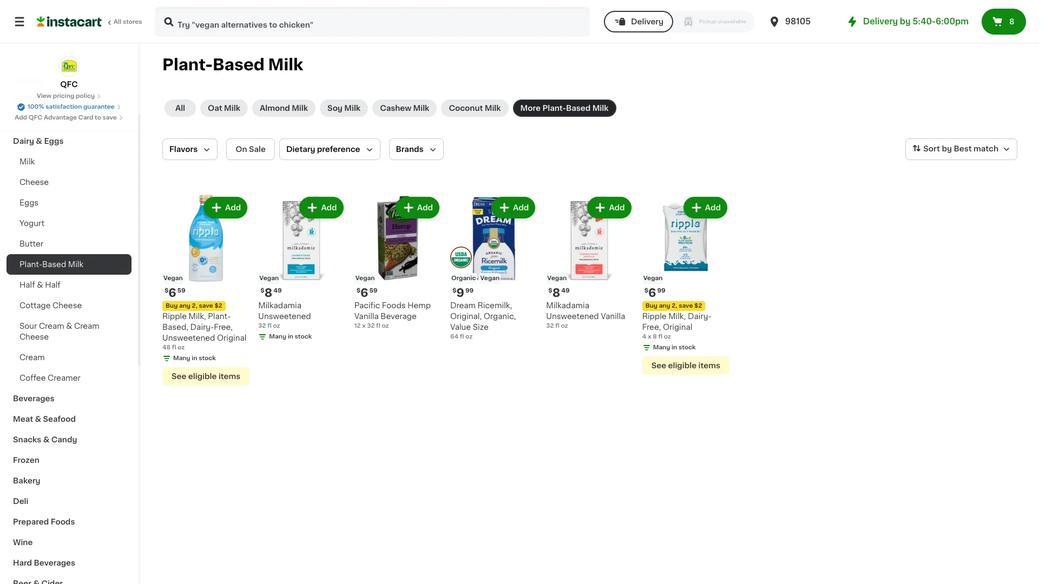 Task type: locate. For each thing, give the bounding box(es) containing it.
all stores link
[[37, 6, 143, 37]]

oz inside milkadamia unsweetened vanilla 32 fl oz
[[561, 323, 568, 329]]

0 horizontal spatial 2,
[[192, 303, 197, 309]]

1 horizontal spatial buy
[[645, 303, 657, 309]]

see eligible items for 8
[[651, 362, 720, 370]]

cheese down half & half link
[[53, 302, 82, 310]]

view
[[37, 93, 51, 99]]

hard beverages link
[[6, 553, 132, 574]]

1 vertical spatial eggs
[[19, 199, 38, 207]]

milkadamia inside "milkadamia unsweetened 32 fl oz"
[[258, 302, 301, 310]]

buy up based,
[[166, 303, 178, 309]]

vegan up based,
[[163, 276, 183, 282]]

eggs
[[44, 137, 64, 145], [19, 199, 38, 207]]

4 product group from the left
[[450, 195, 538, 342]]

6
[[168, 288, 176, 299], [360, 288, 368, 299], [648, 288, 656, 299]]

free,
[[214, 324, 233, 331], [642, 324, 661, 331]]

dream ricemilk, original, organic, value size 64 fl oz
[[450, 302, 516, 340]]

oat milk
[[208, 104, 240, 112]]

unsweetened for vanilla
[[546, 313, 599, 321]]

see eligible items button down ripple milk, dairy- free, original 4 x 8 fl oz in the right bottom of the page
[[642, 357, 729, 375]]

delivery
[[863, 17, 898, 25], [631, 18, 663, 25]]

x inside pacific foods hemp vanilla beverage 12 x 32 fl oz
[[362, 323, 366, 329]]

1 2, from the left
[[192, 303, 197, 309]]

in down "milkadamia unsweetened 32 fl oz"
[[288, 334, 293, 340]]

1 vertical spatial original
[[217, 335, 246, 342]]

0 horizontal spatial $ 8 49
[[260, 288, 282, 299]]

1 vertical spatial see
[[172, 373, 186, 381]]

foods inside pacific foods hemp vanilla beverage 12 x 32 fl oz
[[382, 302, 406, 310]]

0 vertical spatial based
[[213, 57, 265, 73]]

many in stock for original
[[653, 345, 696, 351]]

plant-based milk
[[162, 57, 303, 73], [19, 261, 83, 268]]

2 $ 8 49 from the left
[[548, 288, 570, 299]]

2 32 from the left
[[546, 323, 554, 329]]

1 vertical spatial many
[[653, 345, 670, 351]]

0 horizontal spatial unsweetened
[[162, 335, 215, 342]]

based right more
[[566, 104, 591, 112]]

1 vertical spatial all
[[175, 104, 185, 112]]

any down $ 6 99
[[659, 303, 670, 309]]

2 vertical spatial cheese
[[19, 333, 49, 341]]

0 horizontal spatial free,
[[214, 324, 233, 331]]

pricing
[[53, 93, 74, 99]]

save right to
[[103, 115, 117, 121]]

vegan right organic
[[480, 276, 500, 282]]

1 horizontal spatial ripple
[[642, 313, 666, 321]]

& right meat
[[35, 416, 41, 423]]

1 horizontal spatial based
[[213, 57, 265, 73]]

2 horizontal spatial 6
[[648, 288, 656, 299]]

1 buy any 2, save $2 from the left
[[166, 303, 222, 309]]

100%
[[28, 104, 44, 110]]

1 6 from the left
[[168, 288, 176, 299]]

all for all stores
[[114, 19, 121, 25]]

yogurt link
[[6, 213, 132, 234]]

2, up ripple milk, dairy- free, original 4 x 8 fl oz in the right bottom of the page
[[672, 303, 677, 309]]

many in stock for oz
[[269, 334, 312, 340]]

card
[[78, 115, 93, 121]]

add button for dream ricemilk, original, organic, value size
[[492, 198, 534, 218]]

1 vertical spatial plant-based milk
[[19, 261, 83, 268]]

Best match Sort by field
[[905, 139, 1017, 160]]

1 any from the left
[[179, 303, 190, 309]]

soy milk link
[[320, 100, 368, 117]]

on
[[236, 146, 247, 153]]

product group containing 9
[[450, 195, 538, 342]]

almond milk
[[260, 104, 308, 112]]

by left 5:40-
[[900, 17, 911, 25]]

48
[[162, 345, 171, 351]]

1 horizontal spatial dairy-
[[688, 313, 711, 321]]

based up the oat milk
[[213, 57, 265, 73]]

2 vertical spatial many in stock
[[173, 356, 216, 362]]

all link
[[165, 100, 196, 117]]

4 vegan from the left
[[547, 276, 567, 282]]

1 vertical spatial dairy-
[[190, 324, 214, 331]]

$ for 3rd product group from left
[[356, 288, 360, 294]]

buy for ripple milk, plant- based, dairy-free, unsweetened original
[[166, 303, 178, 309]]

6 up ripple milk, dairy- free, original 4 x 8 fl oz in the right bottom of the page
[[648, 288, 656, 299]]

1 add button from the left
[[205, 198, 246, 218]]

stock down ripple milk, dairy- free, original 4 x 8 fl oz in the right bottom of the page
[[679, 345, 696, 351]]

1 vertical spatial see eligible items
[[172, 373, 240, 381]]

more
[[520, 104, 541, 112]]

2 horizontal spatial stock
[[679, 345, 696, 351]]

beverages down wine link
[[34, 560, 75, 567]]

1 49 from the left
[[273, 288, 282, 294]]

half up cottage cheese
[[45, 281, 61, 289]]

0 horizontal spatial stock
[[199, 356, 216, 362]]

half
[[19, 281, 35, 289], [45, 281, 61, 289]]

2 ripple from the left
[[642, 313, 666, 321]]

1 free, from the left
[[214, 324, 233, 331]]

ripple milk, plant- based, dairy-free, unsweetened original 48 fl oz
[[162, 313, 246, 351]]

0 horizontal spatial milk,
[[189, 313, 206, 321]]

$ up based,
[[165, 288, 168, 294]]

see eligible items down ripple milk, dairy- free, original 4 x 8 fl oz in the right bottom of the page
[[651, 362, 720, 370]]

eligible down ripple milk, plant- based, dairy-free, unsweetened original 48 fl oz at the left
[[188, 373, 217, 381]]

2 horizontal spatial many
[[653, 345, 670, 351]]

8 inside ripple milk, dairy- free, original 4 x 8 fl oz
[[653, 334, 657, 340]]

add button for pacific foods hemp vanilla beverage
[[397, 198, 438, 218]]

based up half & half
[[42, 261, 66, 268]]

see
[[651, 362, 666, 370], [172, 373, 186, 381]]

99 for 6
[[657, 288, 665, 294]]

fl inside "milkadamia unsweetened 32 fl oz"
[[267, 323, 272, 329]]

0 vertical spatial foods
[[382, 302, 406, 310]]

1 horizontal spatial foods
[[382, 302, 406, 310]]

coconut milk
[[449, 104, 501, 112]]

0 horizontal spatial 6
[[168, 288, 176, 299]]

& up the cottage
[[37, 281, 43, 289]]

6 up based,
[[168, 288, 176, 299]]

49
[[273, 288, 282, 294], [561, 288, 570, 294]]

dairy- inside ripple milk, dairy- free, original 4 x 8 fl oz
[[688, 313, 711, 321]]

in
[[288, 334, 293, 340], [672, 345, 677, 351], [192, 356, 197, 362]]

2 vanilla from the left
[[354, 313, 379, 321]]

$ 8 49 for milkadamia unsweetened vanilla
[[548, 288, 570, 299]]

save up ripple milk, plant- based, dairy-free, unsweetened original 48 fl oz at the left
[[199, 303, 213, 309]]

1 horizontal spatial all
[[175, 104, 185, 112]]

beverages
[[13, 395, 54, 403], [34, 560, 75, 567]]

0 horizontal spatial buy
[[166, 303, 178, 309]]

half up the cottage
[[19, 281, 35, 289]]

many for original
[[653, 345, 670, 351]]

0 horizontal spatial 32
[[258, 323, 266, 329]]

Search field
[[156, 8, 589, 36]]

oz inside pacific foods hemp vanilla beverage 12 x 32 fl oz
[[382, 323, 389, 329]]

1 horizontal spatial delivery
[[863, 17, 898, 25]]

milk inside almond milk 'link'
[[292, 104, 308, 112]]

1 half from the left
[[19, 281, 35, 289]]

eggs up yogurt
[[19, 199, 38, 207]]

99 right 9
[[465, 288, 474, 294]]

$ inside $ 9 99
[[452, 288, 456, 294]]

0 horizontal spatial based
[[42, 261, 66, 268]]

4 add button from the left
[[492, 198, 534, 218]]

milk inside "plant-based milk" link
[[68, 261, 83, 268]]

100% satisfaction guarantee button
[[17, 101, 121, 111]]

2 59 from the left
[[369, 288, 377, 294]]

hard beverages
[[13, 560, 75, 567]]

eligible for original
[[188, 373, 217, 381]]

fl inside milkadamia unsweetened vanilla 32 fl oz
[[555, 323, 559, 329]]

instacart logo image
[[37, 15, 102, 28]]

many in stock for dairy-
[[173, 356, 216, 362]]

$ 9 99
[[452, 288, 474, 299]]

milkadamia
[[258, 302, 301, 310], [546, 302, 589, 310]]

eggs down advantage
[[44, 137, 64, 145]]

$ up milkadamia unsweetened vanilla 32 fl oz
[[548, 288, 552, 294]]

many down "milkadamia unsweetened 32 fl oz"
[[269, 334, 286, 340]]

1 $2 from the left
[[215, 303, 222, 309]]

x right 12
[[362, 323, 366, 329]]

milk, for dairy-
[[668, 313, 686, 321]]

6 vegan from the left
[[643, 276, 663, 282]]

1 horizontal spatial eligible
[[668, 362, 697, 370]]

99 inside $ 9 99
[[465, 288, 474, 294]]

in for oz
[[288, 334, 293, 340]]

cheese down the sour
[[19, 333, 49, 341]]

see eligible items button for original
[[162, 368, 250, 386]]

see for unsweetened
[[172, 373, 186, 381]]

dairy-
[[688, 313, 711, 321], [190, 324, 214, 331]]

ripple inside ripple milk, dairy- free, original 4 x 8 fl oz
[[642, 313, 666, 321]]

delivery by 5:40-6:00pm
[[863, 17, 969, 25]]

0 vertical spatial stock
[[295, 334, 312, 340]]

foods up wine link
[[51, 518, 75, 526]]

1 horizontal spatial eggs
[[44, 137, 64, 145]]

x for vanilla
[[362, 323, 366, 329]]

all left stores
[[114, 19, 121, 25]]

any up based,
[[179, 303, 190, 309]]

2 vertical spatial stock
[[199, 356, 216, 362]]

any for based,
[[179, 303, 190, 309]]

based,
[[162, 324, 188, 331]]

qfc up view pricing policy "link"
[[60, 81, 78, 88]]

& right dairy
[[36, 137, 42, 145]]

6 $ from the left
[[644, 288, 648, 294]]

$ down organic
[[452, 288, 456, 294]]

3 product group from the left
[[354, 195, 442, 331]]

plant-
[[162, 57, 213, 73], [542, 104, 566, 112], [19, 261, 42, 268], [208, 313, 231, 321]]

6 add button from the left
[[684, 198, 726, 218]]

& for candy
[[43, 436, 49, 444]]

in down ripple milk, plant- based, dairy-free, unsweetened original 48 fl oz at the left
[[192, 356, 197, 362]]

1 vertical spatial in
[[672, 345, 677, 351]]

in down ripple milk, dairy- free, original 4 x 8 fl oz in the right bottom of the page
[[672, 345, 677, 351]]

many in stock down ripple milk, dairy- free, original 4 x 8 fl oz in the right bottom of the page
[[653, 345, 696, 351]]

vegan up pacific
[[355, 276, 375, 282]]

0 horizontal spatial original
[[217, 335, 246, 342]]

many down based,
[[173, 356, 190, 362]]

buy any 2, save $2 up ripple milk, plant- based, dairy-free, unsweetened original 48 fl oz at the left
[[166, 303, 222, 309]]

& left candy
[[43, 436, 49, 444]]

$ up pacific
[[356, 288, 360, 294]]

x right 4
[[648, 334, 651, 340]]

buy any 2, save $2 up ripple milk, dairy- free, original 4 x 8 fl oz in the right bottom of the page
[[645, 303, 702, 309]]

5 add button from the left
[[588, 198, 630, 218]]

2 vertical spatial in
[[192, 356, 197, 362]]

by
[[900, 17, 911, 25], [942, 145, 952, 153]]

& down cottage cheese link
[[66, 323, 72, 330]]

1 32 from the left
[[258, 323, 266, 329]]

pacific
[[354, 302, 380, 310]]

ripple up 4
[[642, 313, 666, 321]]

2 vegan from the left
[[259, 276, 279, 282]]

2 $ from the left
[[260, 288, 264, 294]]

0 horizontal spatial ripple
[[162, 313, 187, 321]]

98105
[[785, 17, 811, 25]]

1 vanilla from the left
[[601, 313, 625, 321]]

0 vertical spatial items
[[698, 362, 720, 370]]

milkadamia inside milkadamia unsweetened vanilla 32 fl oz
[[546, 302, 589, 310]]

soy
[[327, 104, 342, 112]]

cheese
[[19, 179, 49, 186], [53, 302, 82, 310], [19, 333, 49, 341]]

more plant-based milk
[[520, 104, 609, 112]]

meat
[[13, 416, 33, 423]]

1 $ 8 49 from the left
[[260, 288, 282, 299]]

ripple for based,
[[162, 313, 187, 321]]

plant-based milk up the oat milk
[[162, 57, 303, 73]]

dream
[[450, 302, 476, 310]]

buy down $ 6 99
[[645, 303, 657, 309]]

dairy- inside ripple milk, plant- based, dairy-free, unsweetened original 48 fl oz
[[190, 324, 214, 331]]

2 milkadamia from the left
[[546, 302, 589, 310]]

1 horizontal spatial buy any 2, save $2
[[645, 303, 702, 309]]

2 49 from the left
[[561, 288, 570, 294]]

2 horizontal spatial unsweetened
[[546, 313, 599, 321]]

$ 6 59
[[165, 288, 185, 299], [356, 288, 377, 299]]

items down ripple milk, dairy- free, original 4 x 8 fl oz in the right bottom of the page
[[698, 362, 720, 370]]

add inside add qfc advantage card to save link
[[15, 115, 27, 121]]

2 milk, from the left
[[668, 313, 686, 321]]

1 horizontal spatial free,
[[642, 324, 661, 331]]

2, for plant-
[[192, 303, 197, 309]]

see down based,
[[172, 373, 186, 381]]

1 buy from the left
[[166, 303, 178, 309]]

items down ripple milk, plant- based, dairy-free, unsweetened original 48 fl oz at the left
[[219, 373, 240, 381]]

1 vertical spatial eligible
[[188, 373, 217, 381]]

$2 up ripple milk, dairy- free, original 4 x 8 fl oz in the right bottom of the page
[[694, 303, 702, 309]]

plant-based milk up half & half
[[19, 261, 83, 268]]

99 inside $ 6 99
[[657, 288, 665, 294]]

1 vegan from the left
[[163, 276, 183, 282]]

all for all
[[175, 104, 185, 112]]

milk, inside ripple milk, plant- based, dairy-free, unsweetened original 48 fl oz
[[189, 313, 206, 321]]

0 horizontal spatial see eligible items
[[172, 373, 240, 381]]

cream up coffee
[[19, 354, 45, 361]]

by right "sort"
[[942, 145, 952, 153]]

2 horizontal spatial save
[[679, 303, 693, 309]]

$ 8 49 up milkadamia unsweetened vanilla 32 fl oz
[[548, 288, 570, 299]]

flavors
[[169, 146, 198, 153]]

stock down ripple milk, plant- based, dairy-free, unsweetened original 48 fl oz at the left
[[199, 356, 216, 362]]

0 horizontal spatial 99
[[465, 288, 474, 294]]

5 $ from the left
[[356, 288, 360, 294]]

best
[[954, 145, 972, 153]]

0 horizontal spatial 49
[[273, 288, 282, 294]]

vegan up milkadamia unsweetened vanilla 32 fl oz
[[547, 276, 567, 282]]

vanilla inside pacific foods hemp vanilla beverage 12 x 32 fl oz
[[354, 313, 379, 321]]

qfc
[[60, 81, 78, 88], [29, 115, 42, 121]]

2 buy any 2, save $2 from the left
[[645, 303, 702, 309]]

2 6 from the left
[[360, 288, 368, 299]]

stock for oz
[[295, 334, 312, 340]]

49 for milkadamia unsweetened vanilla
[[561, 288, 570, 294]]

0 vertical spatial eligible
[[668, 362, 697, 370]]

0 vertical spatial beverages
[[13, 395, 54, 403]]

2 buy from the left
[[645, 303, 657, 309]]

None search field
[[155, 6, 590, 37]]

0 vertical spatial many in stock
[[269, 334, 312, 340]]

1 horizontal spatial many
[[269, 334, 286, 340]]

0 horizontal spatial any
[[179, 303, 190, 309]]

2, up ripple milk, plant- based, dairy-free, unsweetened original 48 fl oz at the left
[[192, 303, 197, 309]]

$ up 4
[[644, 288, 648, 294]]

milkadamia unsweetened 32 fl oz
[[258, 302, 311, 329]]

1 horizontal spatial $ 8 49
[[548, 288, 570, 299]]

1 ripple from the left
[[162, 313, 187, 321]]

more plant-based milk link
[[513, 100, 616, 117]]

0 horizontal spatial $2
[[215, 303, 222, 309]]

frozen
[[13, 457, 39, 464]]

$ 8 49 up "milkadamia unsweetened 32 fl oz"
[[260, 288, 282, 299]]

2 2, from the left
[[672, 303, 677, 309]]

0 horizontal spatial plant-based milk
[[19, 261, 83, 268]]

2 vertical spatial many
[[173, 356, 190, 362]]

100% satisfaction guarantee
[[28, 104, 115, 110]]

$2 for plant-
[[215, 303, 222, 309]]

1 horizontal spatial vanilla
[[601, 313, 625, 321]]

foods for prepared
[[51, 518, 75, 526]]

buy
[[166, 303, 178, 309], [645, 303, 657, 309]]

save up ripple milk, dairy- free, original 4 x 8 fl oz in the right bottom of the page
[[679, 303, 693, 309]]

0 vertical spatial see eligible items
[[651, 362, 720, 370]]

3 32 from the left
[[367, 323, 375, 329]]

1 horizontal spatial see eligible items button
[[642, 357, 729, 375]]

0 vertical spatial qfc
[[60, 81, 78, 88]]

cashew
[[380, 104, 411, 112]]

unsweetened inside milkadamia unsweetened vanilla 32 fl oz
[[546, 313, 599, 321]]

1 horizontal spatial items
[[698, 362, 720, 370]]

many for dairy-
[[173, 356, 190, 362]]

milkadamia for vanilla
[[546, 302, 589, 310]]

2 $ 6 59 from the left
[[356, 288, 377, 299]]

1 horizontal spatial many in stock
[[269, 334, 312, 340]]

49 up milkadamia unsweetened vanilla 32 fl oz
[[561, 288, 570, 294]]

product group
[[162, 195, 250, 386], [258, 195, 346, 344], [354, 195, 442, 331], [450, 195, 538, 342], [546, 195, 634, 331], [642, 195, 729, 375]]

49 up "milkadamia unsweetened 32 fl oz"
[[273, 288, 282, 294]]

1 horizontal spatial unsweetened
[[258, 313, 311, 321]]

milk, inside ripple milk, dairy- free, original 4 x 8 fl oz
[[668, 313, 686, 321]]

many in stock down ripple milk, plant- based, dairy-free, unsweetened original 48 fl oz at the left
[[173, 356, 216, 362]]

ripple inside ripple milk, plant- based, dairy-free, unsweetened original 48 fl oz
[[162, 313, 187, 321]]

1 vertical spatial stock
[[679, 345, 696, 351]]

1 vertical spatial beverages
[[34, 560, 75, 567]]

2 any from the left
[[659, 303, 670, 309]]

see down ripple milk, dairy- free, original 4 x 8 fl oz in the right bottom of the page
[[651, 362, 666, 370]]

produce link
[[6, 110, 132, 131]]

99 up ripple milk, dairy- free, original 4 x 8 fl oz in the right bottom of the page
[[657, 288, 665, 294]]

0 vertical spatial dairy-
[[688, 313, 711, 321]]

service type group
[[604, 11, 755, 32]]

0 horizontal spatial all
[[114, 19, 121, 25]]

6 up pacific
[[360, 288, 368, 299]]

1 horizontal spatial x
[[648, 334, 651, 340]]

1 horizontal spatial half
[[45, 281, 61, 289]]

1 99 from the left
[[465, 288, 474, 294]]

$2 up ripple milk, plant- based, dairy-free, unsweetened original 48 fl oz at the left
[[215, 303, 222, 309]]

ripple for free,
[[642, 313, 666, 321]]

see eligible items for original
[[172, 373, 240, 381]]

x inside ripple milk, dairy- free, original 4 x 8 fl oz
[[648, 334, 651, 340]]

1 horizontal spatial milk,
[[668, 313, 686, 321]]

1 horizontal spatial 99
[[657, 288, 665, 294]]

milk inside cashew milk link
[[413, 104, 429, 112]]

0 vertical spatial original
[[663, 324, 692, 331]]

see eligible items button down ripple milk, plant- based, dairy-free, unsweetened original 48 fl oz at the left
[[162, 368, 250, 386]]

free, inside ripple milk, dairy- free, original 4 x 8 fl oz
[[642, 324, 661, 331]]

0 vertical spatial all
[[114, 19, 121, 25]]

vanilla
[[601, 313, 625, 321], [354, 313, 379, 321]]

x for free,
[[648, 334, 651, 340]]

see eligible items
[[651, 362, 720, 370], [172, 373, 240, 381]]

eligible down ripple milk, dairy- free, original 4 x 8 fl oz in the right bottom of the page
[[668, 362, 697, 370]]

many in stock down "milkadamia unsweetened 32 fl oz"
[[269, 334, 312, 340]]

5 vegan from the left
[[355, 276, 375, 282]]

all left oat in the left of the page
[[175, 104, 185, 112]]

0 vertical spatial see
[[651, 362, 666, 370]]

0 vertical spatial by
[[900, 17, 911, 25]]

1 horizontal spatial qfc
[[60, 81, 78, 88]]

$2 for dairy-
[[694, 303, 702, 309]]

fl inside ripple milk, plant- based, dairy-free, unsweetened original 48 fl oz
[[172, 345, 176, 351]]

half & half
[[19, 281, 61, 289]]

milk
[[268, 57, 303, 73], [224, 104, 240, 112], [292, 104, 308, 112], [344, 104, 361, 112], [413, 104, 429, 112], [485, 104, 501, 112], [592, 104, 609, 112], [19, 158, 35, 166], [68, 261, 83, 268]]

$ 6 59 up pacific
[[356, 288, 377, 299]]

fl inside dream ricemilk, original, organic, value size 64 fl oz
[[460, 334, 464, 340]]

1 59 from the left
[[177, 288, 185, 294]]

0 horizontal spatial half
[[19, 281, 35, 289]]

&
[[36, 137, 42, 145], [37, 281, 43, 289], [66, 323, 72, 330], [35, 416, 41, 423], [43, 436, 49, 444]]

milk inside coconut milk link
[[485, 104, 501, 112]]

0 horizontal spatial milkadamia
[[258, 302, 301, 310]]

milk inside milk link
[[19, 158, 35, 166]]

1 vertical spatial based
[[566, 104, 591, 112]]

value
[[450, 324, 471, 331]]

1 horizontal spatial stock
[[295, 334, 312, 340]]

1 milk, from the left
[[189, 313, 206, 321]]

0 vertical spatial in
[[288, 334, 293, 340]]

5:40-
[[913, 17, 936, 25]]

cheese down milk link
[[19, 179, 49, 186]]

4 $ from the left
[[548, 288, 552, 294]]

1 horizontal spatial $ 6 59
[[356, 288, 377, 299]]

fl inside ripple milk, dairy- free, original 4 x 8 fl oz
[[658, 334, 662, 340]]

0 horizontal spatial many
[[173, 356, 190, 362]]

preference
[[317, 146, 360, 153]]

free, up 4
[[642, 324, 661, 331]]

1 vertical spatial many in stock
[[653, 345, 696, 351]]

1 horizontal spatial original
[[663, 324, 692, 331]]

59 up based,
[[177, 288, 185, 294]]

1 milkadamia from the left
[[258, 302, 301, 310]]

0 horizontal spatial eligible
[[188, 373, 217, 381]]

many down ripple milk, dairy- free, original 4 x 8 fl oz in the right bottom of the page
[[653, 345, 670, 351]]

vegan
[[163, 276, 183, 282], [259, 276, 279, 282], [480, 276, 500, 282], [547, 276, 567, 282], [355, 276, 375, 282], [643, 276, 663, 282]]

3 6 from the left
[[648, 288, 656, 299]]

59 up pacific
[[369, 288, 377, 294]]

on sale button
[[226, 139, 275, 160]]

butter link
[[6, 234, 132, 254]]

delivery for delivery by 5:40-6:00pm
[[863, 17, 898, 25]]

stock down "milkadamia unsweetened 32 fl oz"
[[295, 334, 312, 340]]

1 $ 6 59 from the left
[[165, 288, 185, 299]]

add button for milkadamia unsweetened
[[301, 198, 342, 218]]

vegan up $ 6 99
[[643, 276, 663, 282]]

0 vertical spatial many
[[269, 334, 286, 340]]

beverages down coffee
[[13, 395, 54, 403]]

0 horizontal spatial many in stock
[[173, 356, 216, 362]]

vegan up "milkadamia unsweetened 32 fl oz"
[[259, 276, 279, 282]]

0 horizontal spatial delivery
[[631, 18, 663, 25]]

oat milk link
[[200, 100, 248, 117]]

1 vertical spatial by
[[942, 145, 952, 153]]

$ 6 59 up based,
[[165, 288, 185, 299]]

see eligible items down ripple milk, plant- based, dairy-free, unsweetened original 48 fl oz at the left
[[172, 373, 240, 381]]

cream down cottage cheese link
[[74, 323, 99, 330]]

qfc down 100%
[[29, 115, 42, 121]]

0 horizontal spatial foods
[[51, 518, 75, 526]]

6 for ripple milk, plant- based, dairy-free, unsweetened original
[[168, 288, 176, 299]]

3 $ from the left
[[452, 288, 456, 294]]

original
[[663, 324, 692, 331], [217, 335, 246, 342]]

all stores
[[114, 19, 142, 25]]

2 horizontal spatial in
[[672, 345, 677, 351]]

1 horizontal spatial see
[[651, 362, 666, 370]]

2 $2 from the left
[[694, 303, 702, 309]]

free, right based,
[[214, 324, 233, 331]]

delivery inside button
[[631, 18, 663, 25]]

ripple up based,
[[162, 313, 187, 321]]

cheese link
[[6, 172, 132, 193]]

by inside field
[[942, 145, 952, 153]]

vanilla inside milkadamia unsweetened vanilla 32 fl oz
[[601, 313, 625, 321]]

0 horizontal spatial items
[[219, 373, 240, 381]]

2 free, from the left
[[642, 324, 661, 331]]

$ inside $ 6 99
[[644, 288, 648, 294]]

$ up "milkadamia unsweetened 32 fl oz"
[[260, 288, 264, 294]]

1 vertical spatial items
[[219, 373, 240, 381]]

foods up beverage
[[382, 302, 406, 310]]

2 product group from the left
[[258, 195, 346, 344]]

eligible for 8
[[668, 362, 697, 370]]

8 inside 'button'
[[1009, 18, 1014, 25]]

2 add button from the left
[[301, 198, 342, 218]]

prepared
[[13, 518, 49, 526]]

beverages link
[[6, 389, 132, 409]]

3 add button from the left
[[397, 198, 438, 218]]

2 99 from the left
[[657, 288, 665, 294]]

1 horizontal spatial in
[[288, 334, 293, 340]]

almond
[[260, 104, 290, 112]]



Task type: describe. For each thing, give the bounding box(es) containing it.
soy milk
[[327, 104, 361, 112]]

bakery
[[13, 477, 40, 485]]

dietary preference button
[[279, 139, 380, 160]]

sort
[[923, 145, 940, 153]]

recipes link
[[6, 69, 132, 90]]

snacks
[[13, 436, 41, 444]]

8 button
[[982, 9, 1026, 35]]

99 for 9
[[465, 288, 474, 294]]

32 inside "milkadamia unsweetened 32 fl oz"
[[258, 323, 266, 329]]

stores
[[123, 19, 142, 25]]

advantage
[[44, 115, 77, 121]]

vegan for pacific foods hemp vanilla beverage
[[355, 276, 375, 282]]

2 horizontal spatial based
[[566, 104, 591, 112]]

oz inside dream ricemilk, original, organic, value size 64 fl oz
[[465, 334, 473, 340]]

almond milk link
[[252, 100, 316, 117]]

original inside ripple milk, dairy- free, original 4 x 8 fl oz
[[663, 324, 692, 331]]

milk inside soy milk link
[[344, 104, 361, 112]]

1 $ from the left
[[165, 288, 168, 294]]

wine
[[13, 539, 33, 547]]

1 vertical spatial cheese
[[53, 302, 82, 310]]

view pricing policy
[[37, 93, 95, 99]]

half & half link
[[6, 275, 132, 295]]

$ 6 99
[[644, 288, 665, 299]]

butter
[[19, 240, 43, 248]]

by for delivery
[[900, 17, 911, 25]]

98105 button
[[768, 6, 833, 37]]

items for ripple milk, dairy- free, original
[[698, 362, 720, 370]]

snacks & candy link
[[6, 430, 132, 450]]

32 inside pacific foods hemp vanilla beverage 12 x 32 fl oz
[[367, 323, 375, 329]]

2 half from the left
[[45, 281, 61, 289]]

vegan for milkadamia unsweetened
[[259, 276, 279, 282]]

candy
[[51, 436, 77, 444]]

buy any 2, save $2 for plant-
[[166, 303, 222, 309]]

dairy & eggs
[[13, 137, 64, 145]]

59 for pacific foods hemp vanilla beverage
[[369, 288, 377, 294]]

item badge image
[[450, 247, 472, 268]]

meat & seafood
[[13, 416, 76, 423]]

9
[[456, 288, 464, 299]]

sort by
[[923, 145, 952, 153]]

foods for pacific
[[382, 302, 406, 310]]

fl inside pacific foods hemp vanilla beverage 12 x 32 fl oz
[[376, 323, 380, 329]]

oz inside ripple milk, plant- based, dairy-free, unsweetened original 48 fl oz
[[178, 345, 185, 351]]

4
[[642, 334, 646, 340]]

policy
[[76, 93, 95, 99]]

0 vertical spatial eggs
[[44, 137, 64, 145]]

buy any 2, save $2 for dairy-
[[645, 303, 702, 309]]

& inside sour cream & cream cheese
[[66, 323, 72, 330]]

milk link
[[6, 152, 132, 172]]

qfc logo image
[[59, 56, 79, 77]]

cream down cottage cheese
[[39, 323, 64, 330]]

dietary preference
[[286, 146, 360, 153]]

cottage
[[19, 302, 51, 310]]

milkadamia unsweetened vanilla 32 fl oz
[[546, 302, 625, 329]]

$ for 2nd product group from the left
[[260, 288, 264, 294]]

stock for original
[[679, 345, 696, 351]]

in for original
[[672, 345, 677, 351]]

oz inside ripple milk, dairy- free, original 4 x 8 fl oz
[[664, 334, 671, 340]]

1 product group from the left
[[162, 195, 250, 386]]

2 vertical spatial based
[[42, 261, 66, 268]]

in for dairy-
[[192, 356, 197, 362]]

vegan for ripple milk, dairy- free, original
[[643, 276, 663, 282]]

stock for dairy-
[[199, 356, 216, 362]]

add qfc advantage card to save link
[[15, 114, 123, 122]]

add qfc advantage card to save
[[15, 115, 117, 121]]

to
[[95, 115, 101, 121]]

dairy
[[13, 137, 34, 145]]

on sale
[[236, 146, 266, 153]]

add button for milkadamia unsweetened vanilla
[[588, 198, 630, 218]]

0 vertical spatial plant-based milk
[[162, 57, 303, 73]]

0 vertical spatial cheese
[[19, 179, 49, 186]]

organic
[[451, 276, 476, 282]]

0 horizontal spatial eggs
[[19, 199, 38, 207]]

sale
[[249, 146, 266, 153]]

bakery link
[[6, 471, 132, 491]]

ripple milk, dairy- free, original 4 x 8 fl oz
[[642, 313, 711, 340]]

64
[[450, 334, 458, 340]]

unsweetened inside ripple milk, plant- based, dairy-free, unsweetened original 48 fl oz
[[162, 335, 215, 342]]

coconut milk link
[[441, 100, 508, 117]]

milk inside more plant-based milk link
[[592, 104, 609, 112]]

many for oz
[[269, 334, 286, 340]]

$ 8 49 for milkadamia unsweetened
[[260, 288, 282, 299]]

cream link
[[6, 347, 132, 368]]

& for half
[[37, 281, 43, 289]]

2, for dairy-
[[672, 303, 677, 309]]

milk inside oat milk link
[[224, 104, 240, 112]]

milkadamia for 32
[[258, 302, 301, 310]]

unsweetened for 32
[[258, 313, 311, 321]]

sour
[[19, 323, 37, 330]]

vegan for ripple milk, plant- based, dairy-free, unsweetened original
[[163, 276, 183, 282]]

$ 6 59 for buy any 2, save $2
[[165, 288, 185, 299]]

oat
[[208, 104, 222, 112]]

plant- inside ripple milk, plant- based, dairy-free, unsweetened original 48 fl oz
[[208, 313, 231, 321]]

eggs link
[[6, 193, 132, 213]]

recipes
[[13, 76, 45, 83]]

original,
[[450, 313, 482, 321]]

guarantee
[[83, 104, 115, 110]]

sour cream & cream cheese link
[[6, 316, 132, 347]]

vegan for milkadamia unsweetened vanilla
[[547, 276, 567, 282]]

lists link
[[6, 30, 132, 52]]

0 horizontal spatial save
[[103, 115, 117, 121]]

flavors button
[[162, 139, 218, 160]]

see for x
[[651, 362, 666, 370]]

original inside ripple milk, plant- based, dairy-free, unsweetened original 48 fl oz
[[217, 335, 246, 342]]

deli link
[[6, 491, 132, 512]]

best match
[[954, 145, 998, 153]]

6:00pm
[[936, 17, 969, 25]]

6 for ripple milk, dairy- free, original
[[648, 288, 656, 299]]

cashew milk link
[[372, 100, 437, 117]]

32 inside milkadamia unsweetened vanilla 32 fl oz
[[546, 323, 554, 329]]

plant-based milk link
[[6, 254, 132, 275]]

5 product group from the left
[[546, 195, 634, 331]]

dietary
[[286, 146, 315, 153]]

$ 6 59 for pacific foods hemp vanilla beverage
[[356, 288, 377, 299]]

oz inside "milkadamia unsweetened 32 fl oz"
[[273, 323, 280, 329]]

49 for milkadamia unsweetened
[[273, 288, 282, 294]]

buy for ripple milk, dairy- free, original
[[645, 303, 657, 309]]

items for ripple milk, plant- based, dairy-free, unsweetened original
[[219, 373, 240, 381]]

produce
[[13, 117, 46, 124]]

$ for fifth product group from the left
[[548, 288, 552, 294]]

size
[[473, 324, 489, 331]]

view pricing policy link
[[37, 92, 101, 101]]

delivery for delivery
[[631, 18, 663, 25]]

hemp
[[408, 302, 431, 310]]

$ for product group containing 9
[[452, 288, 456, 294]]

cheese inside sour cream & cream cheese
[[19, 333, 49, 341]]

by for sort
[[942, 145, 952, 153]]

thanksgiving link
[[6, 90, 132, 110]]

organic,
[[484, 313, 516, 321]]

lists
[[30, 37, 49, 45]]

hard
[[13, 560, 32, 567]]

brands button
[[389, 139, 443, 160]]

see eligible items button for 8
[[642, 357, 729, 375]]

save for ripple milk, dairy- free, original
[[679, 303, 693, 309]]

1 vertical spatial qfc
[[29, 115, 42, 121]]

6 product group from the left
[[642, 195, 729, 375]]

cottage cheese link
[[6, 295, 132, 316]]

match
[[974, 145, 998, 153]]

coffee creamer link
[[6, 368, 132, 389]]

creamer
[[48, 374, 81, 382]]

cashew milk
[[380, 104, 429, 112]]

free, inside ripple milk, plant- based, dairy-free, unsweetened original 48 fl oz
[[214, 324, 233, 331]]

12
[[354, 323, 361, 329]]

milk, for plant-
[[189, 313, 206, 321]]

beverages inside 'link'
[[34, 560, 75, 567]]

save for ripple milk, plant- based, dairy-free, unsweetened original
[[199, 303, 213, 309]]

deli
[[13, 498, 28, 505]]

coffee creamer
[[19, 374, 81, 382]]

59 for buy any 2, save $2
[[177, 288, 185, 294]]

any for free,
[[659, 303, 670, 309]]

& for eggs
[[36, 137, 42, 145]]

delivery button
[[604, 11, 673, 32]]

dairy & eggs link
[[6, 131, 132, 152]]

meat & seafood link
[[6, 409, 132, 430]]

qfc inside "link"
[[60, 81, 78, 88]]

prepared foods
[[13, 518, 75, 526]]

3 vegan from the left
[[480, 276, 500, 282]]

coffee
[[19, 374, 46, 382]]

& for seafood
[[35, 416, 41, 423]]

prepared foods link
[[6, 512, 132, 532]]

frozen link
[[6, 450, 132, 471]]



Task type: vqa. For each thing, say whether or not it's contained in the screenshot.
Cashew Milk link
yes



